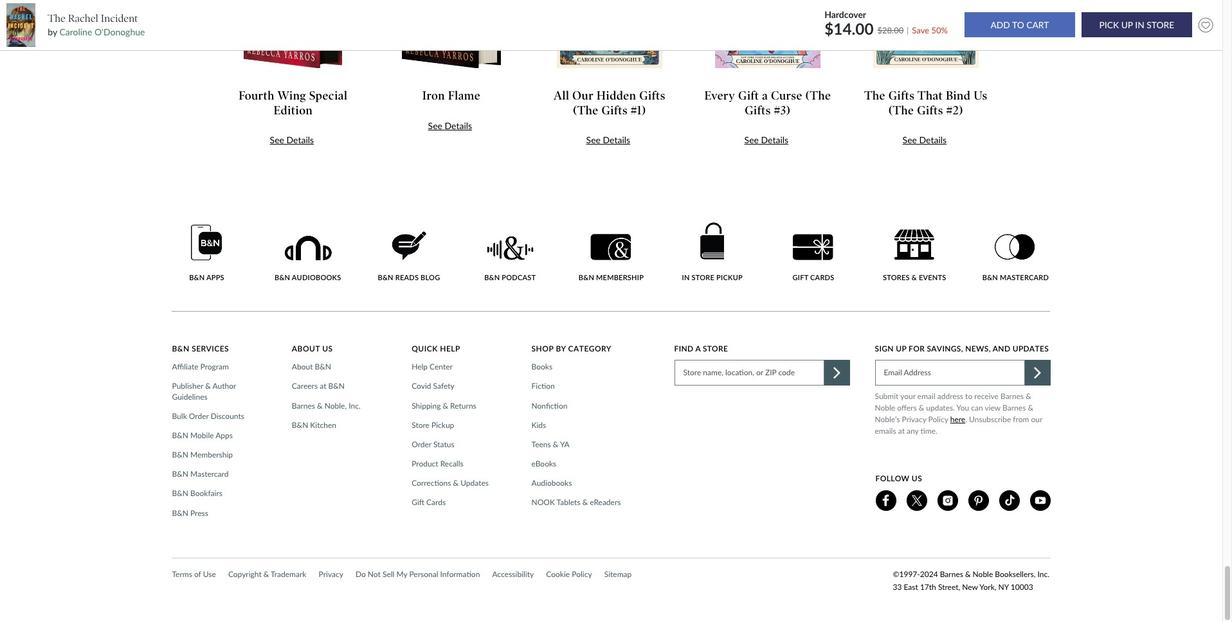 Task type: vqa. For each thing, say whether or not it's contained in the screenshot.
"paul harding" link
no



Task type: locate. For each thing, give the bounding box(es) containing it.
2 view details image from the left
[[401, 0, 501, 69]]

see details down #3)
[[744, 135, 788, 145]]

you
[[957, 403, 969, 413]]

store down shipping
[[412, 420, 430, 430]]

noble down submit
[[875, 403, 895, 413]]

see down "iron"
[[428, 120, 442, 131]]

kids
[[532, 420, 546, 430]]

1 vertical spatial noble
[[973, 570, 993, 580]]

recalls
[[440, 459, 463, 469]]

details for wing
[[286, 135, 314, 145]]

product
[[412, 459, 438, 469]]

publisher & author guidelines link
[[172, 382, 275, 402]]

details down all our hidden gifts (the gifts #1) link
[[603, 135, 630, 145]]

noble's
[[875, 415, 900, 425]]

see inside fourth wing special edition option
[[270, 135, 284, 145]]

store
[[703, 344, 728, 354], [412, 420, 430, 430]]

all
[[554, 89, 569, 103]]

1 vertical spatial a
[[695, 344, 701, 354]]

gift cards link
[[779, 234, 848, 282]]

1 horizontal spatial the
[[864, 89, 885, 103]]

receive
[[974, 392, 999, 401]]

see details link inside fourth wing special edition option
[[270, 135, 314, 145]]

4 view details image from the left
[[714, 0, 821, 69]]

help
[[440, 344, 460, 354], [412, 362, 428, 372]]

0 vertical spatial a
[[762, 89, 768, 103]]

b&n up the b&n bookfairs
[[172, 470, 188, 479]]

view details image inside every gift a curse (the gifts #3) option
[[714, 0, 821, 69]]

see details down the gifts that bind us (the gifts #2) link
[[903, 135, 947, 145]]

see details inside "the gifts that bind us (the gifts #2)" option
[[903, 135, 947, 145]]

see details inside fourth wing special edition option
[[270, 135, 314, 145]]

b&n left reads
[[378, 273, 393, 281]]

at right emails
[[898, 426, 905, 436]]

barnes & noble, inc.
[[292, 401, 361, 411]]

33
[[893, 583, 902, 592]]

center
[[430, 362, 453, 372]]

membership
[[596, 273, 644, 281]]

b&n up careers at b&n
[[315, 362, 331, 372]]

gifts down the hidden
[[602, 103, 628, 117]]

noble up york,
[[973, 570, 993, 580]]

see details link
[[428, 120, 472, 131], [270, 135, 314, 145], [586, 135, 630, 145], [744, 135, 788, 145], [903, 135, 947, 145]]

1 vertical spatial privacy
[[319, 570, 343, 580]]

us inside the gifts that bind us (the gifts #2)
[[974, 89, 987, 103]]

see for gift
[[744, 135, 759, 145]]

offers
[[897, 403, 917, 413]]

see inside iron flame option
[[428, 120, 442, 131]]

noble inside submit your email address to receive barnes & noble offers & updates. you can view barnes & noble's privacy policy
[[875, 403, 895, 413]]

about for about us
[[292, 344, 320, 354]]

policy right cookie
[[572, 570, 592, 580]]

see for gifts
[[903, 135, 917, 145]]

& right tablets
[[582, 498, 588, 508]]

see details link for flame
[[428, 120, 472, 131]]

& up new
[[965, 570, 971, 580]]

0 horizontal spatial privacy
[[319, 570, 343, 580]]

follow us
[[876, 474, 922, 484]]

details inside all our hidden gifts (the gifts #1) option
[[603, 135, 630, 145]]

1 view details image from the left
[[243, 0, 343, 69]]

view
[[985, 403, 1001, 413]]

policy down updates.
[[928, 415, 948, 425]]

0 horizontal spatial us
[[322, 344, 333, 354]]

0 horizontal spatial order
[[189, 411, 209, 421]]

nonfiction
[[532, 401, 567, 411]]

the gifts that bind us (the gifts #2) link
[[858, 89, 994, 118]]

1 vertical spatial about
[[292, 362, 313, 372]]

b&n for b&n reads blog
[[378, 273, 393, 281]]

stores
[[883, 273, 910, 281]]

order up product
[[412, 440, 431, 449]]

the left that
[[864, 89, 885, 103]]

& left the ya
[[553, 440, 558, 449]]

b&n up affiliate
[[172, 344, 189, 354]]

0 vertical spatial noble
[[875, 403, 895, 413]]

affiliate program
[[172, 362, 229, 372]]

1 vertical spatial the
[[864, 89, 885, 103]]

barnes inside the ©1997-2024 barnes & noble booksellers, inc. 33 east 17th street, new york, ny 10003
[[940, 570, 963, 580]]

1 about from the top
[[292, 344, 320, 354]]

1 horizontal spatial us
[[974, 89, 987, 103]]

gifts down that
[[917, 103, 943, 117]]

find a store
[[674, 344, 728, 354]]

help center
[[412, 362, 453, 372]]

privacy inside submit your email address to receive barnes & noble offers & updates. you can view barnes & noble's privacy policy
[[902, 415, 926, 425]]

b&n for b&n kitchen
[[292, 420, 308, 430]]

see details for wing
[[270, 135, 314, 145]]

help up the center
[[440, 344, 460, 354]]

details for gifts
[[919, 135, 947, 145]]

barnes & noble, inc. link
[[292, 401, 364, 411]]

see down every gift a curse (the gifts #3) link
[[744, 135, 759, 145]]

cards
[[426, 498, 446, 508]]

gifts up "#1)"
[[639, 89, 665, 103]]

see details link for wing
[[270, 135, 314, 145]]

1 horizontal spatial a
[[762, 89, 768, 103]]

my
[[396, 570, 407, 580]]

york,
[[980, 583, 996, 592]]

b&n down bulk
[[172, 431, 188, 440]]

b&n left kitchen
[[292, 420, 308, 430]]

5 view details image from the left
[[873, 0, 979, 69]]

view details image inside fourth wing special edition option
[[243, 0, 343, 69]]

a left curse
[[762, 89, 768, 103]]

& inside the ©1997-2024 barnes & noble booksellers, inc. 33 east 17th street, new york, ny 10003
[[965, 570, 971, 580]]

follow
[[876, 474, 910, 484]]

noble
[[875, 403, 895, 413], [973, 570, 993, 580]]

us up about b&n link
[[322, 344, 333, 354]]

details
[[445, 120, 472, 131], [286, 135, 314, 145], [603, 135, 630, 145], [761, 135, 788, 145], [919, 135, 947, 145]]

see details link inside iron flame option
[[428, 120, 472, 131]]

(the inside the gifts that bind us (the gifts #2)
[[888, 103, 914, 117]]

see inside every gift a curse (the gifts #3) option
[[744, 135, 759, 145]]

see for our
[[586, 135, 601, 145]]

& up from
[[1026, 392, 1031, 401]]

1 horizontal spatial policy
[[928, 415, 948, 425]]

see details down all our hidden gifts (the gifts #1) link
[[586, 135, 630, 145]]

b&n left podcast
[[484, 273, 500, 281]]

0 vertical spatial privacy
[[902, 415, 926, 425]]

us right bind
[[974, 89, 987, 103]]

fourth wing special edition option
[[217, 0, 375, 162]]

gifts left #3)
[[745, 103, 771, 117]]

corrections
[[412, 479, 451, 488]]

the gifts that bind us (the gifts #2) option
[[849, 0, 1008, 162]]

every gift a curse (the gifts #3)
[[704, 89, 831, 117]]

0 horizontal spatial help
[[412, 362, 428, 372]]

every gift a curse (the gifts #3) option
[[691, 0, 849, 162]]

1 horizontal spatial store
[[703, 344, 728, 354]]

noble inside the ©1997-2024 barnes & noble booksellers, inc. 33 east 17th street, new york, ny 10003
[[973, 570, 993, 580]]

view details image inside all our hidden gifts (the gifts #1) option
[[556, 0, 663, 69]]

& left author
[[205, 382, 211, 391]]

& right stores
[[912, 273, 917, 281]]

see details for gifts
[[903, 135, 947, 145]]

b&n podcast link
[[475, 236, 545, 282]]

about up about b&n
[[292, 344, 320, 354]]

about b&n
[[292, 362, 331, 372]]

0 vertical spatial store
[[703, 344, 728, 354]]

(the inside all our hidden gifts (the gifts #1)
[[573, 103, 598, 117]]

b&n left mastercard
[[982, 273, 998, 281]]

not
[[368, 570, 381, 580]]

the for the gifts that bind us (the gifts #2)
[[864, 89, 885, 103]]

see details inside iron flame option
[[428, 120, 472, 131]]

see details link down the iron flame link
[[428, 120, 472, 131]]

audiobooks
[[292, 273, 341, 281]]

details inside "the gifts that bind us (the gifts #2)" option
[[919, 135, 947, 145]]

view details image inside iron flame option
[[401, 0, 501, 69]]

see details down the iron flame link
[[428, 120, 472, 131]]

view details image
[[243, 0, 343, 69], [401, 0, 501, 69], [556, 0, 663, 69], [714, 0, 821, 69], [873, 0, 979, 69]]

copyright
[[228, 570, 262, 580]]

Please complete this field text field
[[875, 360, 1025, 386]]

1 vertical spatial help
[[412, 362, 428, 372]]

details down edition
[[286, 135, 314, 145]]

0 vertical spatial policy
[[928, 415, 948, 425]]

0 vertical spatial about
[[292, 344, 320, 354]]

1 horizontal spatial at
[[898, 426, 905, 436]]

0 vertical spatial help
[[440, 344, 460, 354]]

in store pickup
[[682, 273, 743, 281]]

pickup
[[432, 420, 454, 430]]

details inside fourth wing special edition option
[[286, 135, 314, 145]]

gifts
[[639, 89, 665, 103], [889, 89, 915, 103], [602, 103, 628, 117], [745, 103, 771, 117], [917, 103, 943, 117]]

1 vertical spatial policy
[[572, 570, 592, 580]]

details inside every gift a curse (the gifts #3) option
[[761, 135, 788, 145]]

at right careers
[[320, 382, 326, 391]]

here
[[950, 415, 965, 425]]

do                     not sell my personal information link
[[356, 569, 480, 581]]

see inside all our hidden gifts (the gifts #1) option
[[586, 135, 601, 145]]

0 vertical spatial gift
[[738, 89, 759, 103]]

0 vertical spatial us
[[974, 89, 987, 103]]

gift cards link
[[412, 498, 450, 508]]

see details down edition
[[270, 135, 314, 145]]

& up our
[[1028, 403, 1033, 413]]

rachel
[[68, 12, 98, 24]]

policy inside submit your email address to receive barnes & noble offers & updates. you can view barnes & noble's privacy policy
[[928, 415, 948, 425]]

b&n left 'audiobooks'
[[275, 273, 290, 281]]

0 horizontal spatial the
[[48, 12, 65, 24]]

accessibility
[[492, 570, 534, 580]]

b&n for b&n podcast
[[484, 273, 500, 281]]

b&n reads blog
[[378, 273, 440, 281]]

& inside 'publisher & author guidelines'
[[205, 382, 211, 391]]

(the inside every gift a curse (the gifts #3)
[[805, 89, 831, 103]]

see details link down edition
[[270, 135, 314, 145]]

1 horizontal spatial noble
[[973, 570, 993, 580]]

b&n up the b&n press
[[172, 489, 188, 499]]

b&n
[[189, 273, 205, 281], [275, 273, 290, 281], [378, 273, 393, 281], [484, 273, 500, 281], [579, 273, 594, 281], [982, 273, 998, 281], [172, 344, 189, 354], [315, 362, 331, 372], [328, 382, 345, 391], [292, 420, 308, 430], [172, 431, 188, 440], [172, 450, 188, 460], [172, 470, 188, 479], [172, 489, 188, 499], [172, 508, 188, 518]]

gift
[[738, 89, 759, 103], [412, 498, 424, 508]]

fourth wing special edition link
[[225, 89, 361, 118]]

3 view details image from the left
[[556, 0, 663, 69]]

b&n left apps
[[189, 273, 205, 281]]

shop by category
[[532, 344, 612, 354]]

b&n for b&n mastercard
[[982, 273, 998, 281]]

see details inside all our hidden gifts (the gifts #1) option
[[586, 135, 630, 145]]

quick help
[[412, 344, 460, 354]]

1 vertical spatial store
[[412, 420, 430, 430]]

see details link inside all our hidden gifts (the gifts #1) option
[[586, 135, 630, 145]]

the up by
[[48, 12, 65, 24]]

0 horizontal spatial at
[[320, 382, 326, 391]]

wing
[[278, 89, 306, 103]]

podcast
[[502, 273, 536, 281]]

about b&n link
[[292, 362, 335, 373]]

b&n mobile apps link
[[172, 431, 237, 441]]

teens & ya link
[[532, 440, 573, 450]]

see details link inside every gift a curse (the gifts #3) option
[[744, 135, 788, 145]]

1 vertical spatial at
[[898, 426, 905, 436]]

0 horizontal spatial (the
[[573, 103, 598, 117]]

hardcover
[[825, 9, 866, 20]]

barnes up street,
[[940, 570, 963, 580]]

details down #2)
[[919, 135, 947, 145]]

#2)
[[946, 103, 963, 117]]

details down #3)
[[761, 135, 788, 145]]

None submit
[[964, 13, 1075, 38], [1081, 13, 1192, 38], [964, 13, 1075, 38], [1081, 13, 1192, 38]]

0 horizontal spatial gift
[[412, 498, 424, 508]]

&
[[912, 273, 917, 281], [205, 382, 211, 391], [1026, 392, 1031, 401], [317, 401, 323, 411], [443, 401, 448, 411], [919, 403, 924, 413], [1028, 403, 1033, 413], [553, 440, 558, 449], [453, 479, 459, 488], [582, 498, 588, 508], [264, 570, 269, 580], [965, 570, 971, 580]]

(the left #2)
[[888, 103, 914, 117]]

fourth
[[239, 89, 274, 103]]

see details link down all our hidden gifts (the gifts #1) link
[[586, 135, 630, 145]]

b&n for b&n apps
[[189, 273, 205, 281]]

1 horizontal spatial gift
[[738, 89, 759, 103]]

a right the find
[[695, 344, 701, 354]]

details down flame at the left top of page
[[445, 120, 472, 131]]

the inside the rachel incident by caroline o'donoghue
[[48, 12, 65, 24]]

gift left cards in the left bottom of the page
[[412, 498, 424, 508]]

gifts inside every gift a curse (the gifts #3)
[[745, 103, 771, 117]]

see down the gifts that bind us (the gifts #2) link
[[903, 135, 917, 145]]

savings,
[[927, 344, 963, 354]]

. unsubscribe from our emails at                         any time.
[[875, 415, 1042, 436]]

b&n up 'b&n mastercard'
[[172, 450, 188, 460]]

2 horizontal spatial (the
[[888, 103, 914, 117]]

privacy down offers
[[902, 415, 926, 425]]

b&n mastercard link
[[981, 234, 1050, 282]]

view details image for gift
[[714, 0, 821, 69]]

sign up for savings, news, and updates
[[875, 344, 1049, 354]]

see down edition
[[270, 135, 284, 145]]

see details
[[428, 120, 472, 131], [270, 135, 314, 145], [586, 135, 630, 145], [744, 135, 788, 145], [903, 135, 947, 145]]

the inside the gifts that bind us (the gifts #2)
[[864, 89, 885, 103]]

see details link inside "the gifts that bind us (the gifts #2)" option
[[903, 135, 947, 145]]

b&n left press
[[172, 508, 188, 518]]

the rachel incident by caroline o'donoghue
[[48, 12, 145, 37]]

up
[[896, 344, 907, 354]]

privacy left do
[[319, 570, 343, 580]]

1 horizontal spatial (the
[[805, 89, 831, 103]]

(the right curse
[[805, 89, 831, 103]]

gifts left that
[[889, 89, 915, 103]]

see details link down the gifts that bind us (the gifts #2) link
[[903, 135, 947, 145]]

see inside "the gifts that bind us (the gifts #2)" option
[[903, 135, 917, 145]]

b&n left membership on the top of page
[[579, 273, 594, 281]]

(the down our
[[573, 103, 598, 117]]

2 about from the top
[[292, 362, 313, 372]]

order right bulk
[[189, 411, 209, 421]]

see details link for gift
[[744, 135, 788, 145]]

updates.
[[926, 403, 955, 413]]

b&n for b&n audiobooks
[[275, 273, 290, 281]]

1 vertical spatial us
[[322, 344, 333, 354]]

0 vertical spatial order
[[189, 411, 209, 421]]

& down careers at b&n link
[[317, 401, 323, 411]]

0 horizontal spatial noble
[[875, 403, 895, 413]]

gift right every
[[738, 89, 759, 103]]

about up careers
[[292, 362, 313, 372]]

see down all our hidden gifts (the gifts #1) link
[[586, 135, 601, 145]]

see details inside every gift a curse (the gifts #3) option
[[744, 135, 788, 145]]

view details image inside "the gifts that bind us (the gifts #2)" option
[[873, 0, 979, 69]]

help down quick at the bottom of page
[[412, 362, 428, 372]]

submit
[[875, 392, 899, 401]]

0 vertical spatial at
[[320, 382, 326, 391]]

mastercard
[[1000, 273, 1049, 281]]

b&n apps link
[[172, 224, 241, 282]]

details inside iron flame option
[[445, 120, 472, 131]]

1 horizontal spatial privacy
[[902, 415, 926, 425]]

see details for flame
[[428, 120, 472, 131]]

see details link down #3)
[[744, 135, 788, 145]]

audiobooks
[[532, 479, 572, 488]]

bulk
[[172, 411, 187, 421]]

see details for our
[[586, 135, 630, 145]]

1 vertical spatial order
[[412, 440, 431, 449]]

0 vertical spatial the
[[48, 12, 65, 24]]

b&n membership
[[579, 273, 644, 281]]

0 horizontal spatial policy
[[572, 570, 592, 580]]

0 horizontal spatial a
[[695, 344, 701, 354]]

b&n for b&n membership
[[172, 450, 188, 460]]

& down email
[[919, 403, 924, 413]]

store right the find
[[703, 344, 728, 354]]



Task type: describe. For each thing, give the bounding box(es) containing it.
b&n membership link
[[577, 234, 646, 282]]

discounts
[[211, 411, 244, 421]]

& right copyright
[[264, 570, 269, 580]]

bookfairs
[[190, 489, 222, 499]]

barnes down careers
[[292, 401, 315, 411]]

b&n for b&n press
[[172, 508, 188, 518]]

us
[[912, 474, 922, 484]]

see details for gift
[[744, 135, 788, 145]]

copyright &                     trademark link
[[228, 569, 306, 581]]

Please complete this field to find a store text field
[[674, 360, 824, 386]]

cookie
[[546, 570, 570, 580]]

#3)
[[774, 103, 791, 117]]

order status
[[412, 440, 454, 449]]

mobile
[[190, 431, 214, 440]]

1 vertical spatial gift
[[412, 498, 424, 508]]

b&n for b&n membership
[[579, 273, 594, 281]]

gift
[[793, 273, 808, 281]]

personal
[[409, 570, 438, 580]]

b&n mastercard
[[982, 273, 1049, 281]]

about us
[[292, 344, 333, 354]]

view details image for flame
[[401, 0, 501, 69]]

author
[[212, 382, 236, 391]]

b&n up noble, inc.
[[328, 382, 345, 391]]

see details link for gifts
[[903, 135, 947, 145]]

a inside every gift a curse (the gifts #3)
[[762, 89, 768, 103]]

details for gift
[[761, 135, 788, 145]]

corrections & updates link
[[412, 479, 493, 489]]

careers at b&n
[[292, 382, 345, 391]]

store pickup
[[412, 420, 454, 430]]

incident
[[101, 12, 138, 24]]

b&n for b&n services
[[172, 344, 189, 354]]

barnes up view
[[1001, 392, 1024, 401]]

add to wishlist image
[[1195, 15, 1216, 35]]

east
[[904, 583, 918, 592]]

gift cards
[[412, 498, 446, 508]]

view details image for our
[[556, 0, 663, 69]]

shipping & returns link
[[412, 401, 480, 411]]

all our hidden gifts (the gifts #1) option
[[533, 0, 691, 162]]

barnes up from
[[1003, 403, 1026, 413]]

fiction link
[[532, 382, 559, 392]]

details for our
[[603, 135, 630, 145]]

sitemap link
[[604, 569, 632, 581]]

address
[[937, 392, 963, 401]]

use
[[203, 570, 216, 580]]

save 50%
[[912, 25, 948, 35]]

privacy link
[[319, 569, 343, 581]]

#1)
[[631, 103, 646, 117]]

all our hidden gifts (the gifts #1) link
[[541, 89, 678, 118]]

iron flame option
[[375, 0, 533, 162]]

b&n for b&n bookfairs
[[172, 489, 188, 499]]

.
[[965, 415, 967, 425]]

b&n for b&n mastercard
[[172, 470, 188, 479]]

see details link for our
[[586, 135, 630, 145]]

the rachel incident image
[[6, 3, 35, 47]]

17th
[[920, 583, 936, 592]]

teens
[[532, 440, 551, 449]]

bind
[[946, 89, 971, 103]]

gift cards
[[793, 273, 834, 281]]

blog
[[421, 273, 440, 281]]

at inside . unsubscribe from our emails at                         any time.
[[898, 426, 905, 436]]

b&n for b&n mobile apps
[[172, 431, 188, 440]]

of
[[194, 570, 201, 580]]

membership
[[190, 450, 233, 460]]

b&n bookfairs link
[[172, 489, 226, 499]]

store
[[692, 273, 715, 281]]

stores & events
[[883, 273, 946, 281]]

the for the rachel incident by caroline o'donoghue
[[48, 12, 65, 24]]

affiliate
[[172, 362, 198, 372]]

shipping
[[412, 401, 441, 411]]

details for flame
[[445, 120, 472, 131]]

(the for all our hidden gifts (the gifts #1)
[[573, 103, 598, 117]]

apps
[[206, 273, 224, 281]]

b&n press
[[172, 508, 208, 518]]

publisher & author guidelines
[[172, 382, 236, 402]]

inc.
[[1038, 570, 1050, 580]]

b&n kitchen link
[[292, 420, 340, 431]]

reads
[[395, 273, 419, 281]]

any time.
[[907, 426, 938, 436]]

iron flame
[[422, 89, 480, 103]]

noble, inc.
[[325, 401, 361, 411]]

nook tablets & ereaders link
[[532, 498, 625, 508]]

view details image for wing
[[243, 0, 343, 69]]

nonfiction link
[[532, 401, 571, 411]]

cookie                     policy
[[546, 570, 592, 580]]

every gift a curse (the gifts #3) link
[[699, 89, 836, 118]]

b&n audiobooks link
[[273, 235, 343, 282]]

to
[[965, 392, 972, 401]]

teens & ya
[[532, 440, 570, 449]]

gift inside every gift a curse (the gifts #3)
[[738, 89, 759, 103]]

b&n mastercard
[[172, 470, 229, 479]]

(the for every gift a curse (the gifts #3)
[[805, 89, 831, 103]]

about for about b&n
[[292, 362, 313, 372]]

©1997-2024 barnes & noble booksellers, inc. 33 east 17th street, new york, ny 10003
[[893, 570, 1050, 592]]

$14.00 $28.00
[[825, 19, 904, 38]]

books
[[532, 362, 552, 372]]

copyright &                     trademark
[[228, 570, 306, 580]]

b&n services
[[172, 344, 229, 354]]

b&n audiobooks
[[275, 273, 341, 281]]

& left updates
[[453, 479, 459, 488]]

1 horizontal spatial order
[[412, 440, 431, 449]]

see for wing
[[270, 135, 284, 145]]

sign
[[875, 344, 894, 354]]

©1997-
[[893, 570, 920, 580]]

cookie                     policy link
[[546, 569, 592, 581]]

sell
[[383, 570, 394, 580]]

0 horizontal spatial store
[[412, 420, 430, 430]]

iron
[[422, 89, 445, 103]]

b&n reads blog link
[[374, 231, 444, 282]]

bulk order discounts
[[172, 411, 244, 421]]

view details image for gifts
[[873, 0, 979, 69]]

guidelines
[[172, 392, 208, 402]]

b&n kitchen
[[292, 420, 336, 430]]

& left returns
[[443, 401, 448, 411]]

o'donoghue
[[94, 26, 145, 37]]

b&n membership link
[[172, 450, 237, 461]]

see for flame
[[428, 120, 442, 131]]

the gifts that bind us (the gifts #2)
[[864, 89, 987, 117]]

every
[[704, 89, 735, 103]]

1 horizontal spatial help
[[440, 344, 460, 354]]

emails
[[875, 426, 896, 436]]

ereaders
[[590, 498, 621, 508]]

kitchen
[[310, 420, 336, 430]]

b&n mastercard link
[[172, 470, 232, 480]]



